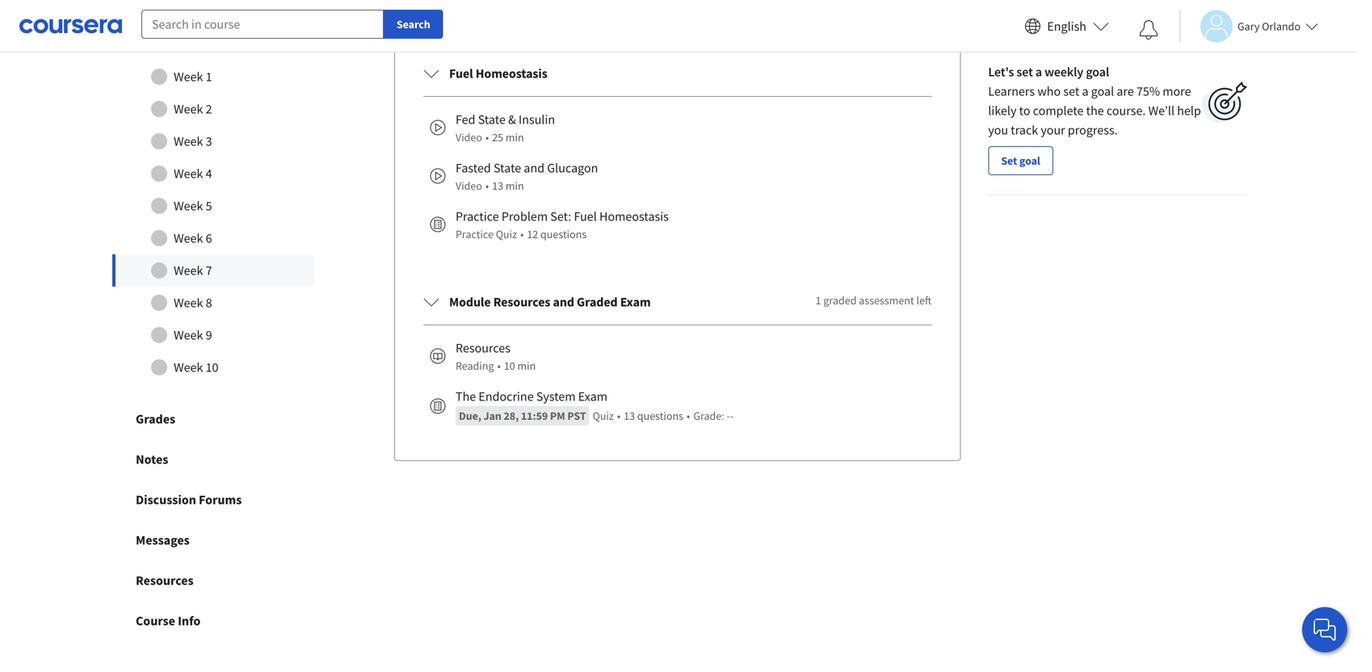 Task type: locate. For each thing, give the bounding box(es) containing it.
0 horizontal spatial homeostasis
[[476, 66, 548, 82]]

set goal
[[1002, 154, 1041, 168]]

1 vertical spatial 13
[[624, 409, 635, 424]]

• left 12
[[521, 227, 524, 242]]

practice left 'problem'
[[456, 209, 499, 225]]

fed state & insulin video • 25 min
[[456, 112, 555, 145]]

0 horizontal spatial quiz
[[496, 227, 517, 242]]

10 up endocrine
[[504, 359, 516, 374]]

1 vertical spatial practice
[[456, 227, 494, 242]]

0 horizontal spatial exam
[[579, 389, 608, 405]]

video inside fasted state and glucagon video • 13 min
[[456, 179, 483, 193]]

goal right weekly
[[1087, 64, 1110, 80]]

search button
[[384, 10, 443, 39]]

0 vertical spatial 13
[[492, 179, 504, 193]]

0 vertical spatial min
[[506, 130, 524, 145]]

quiz down 'problem'
[[496, 227, 517, 242]]

week left 3
[[174, 133, 203, 150]]

state down the 25
[[494, 160, 522, 176]]

week left 8
[[174, 295, 203, 311]]

1 inside 'link'
[[206, 69, 212, 85]]

questions down set:
[[541, 227, 587, 242]]

0 vertical spatial video
[[456, 130, 483, 145]]

video down fed
[[456, 130, 483, 145]]

are
[[1117, 83, 1135, 99]]

1 vertical spatial homeostasis
[[600, 209, 669, 225]]

&
[[509, 112, 516, 128]]

resources right "module"
[[494, 294, 551, 310]]

Search in course text field
[[141, 10, 384, 39]]

0 vertical spatial quiz
[[496, 227, 517, 242]]

questions inside the endocrine system exam due, jan 28, 11:59 pm pst quiz • 13 questions • grade: --
[[638, 409, 684, 424]]

min inside fasted state and glucagon video • 13 min
[[506, 179, 524, 193]]

1 horizontal spatial quiz
[[593, 409, 614, 424]]

resources reading • 10 min
[[456, 340, 536, 374]]

2 vertical spatial resources
[[136, 573, 194, 589]]

1 vertical spatial questions
[[638, 409, 684, 424]]

forums
[[199, 492, 242, 509]]

1 vertical spatial video
[[456, 179, 483, 193]]

exam up pst
[[579, 389, 608, 405]]

0 vertical spatial and
[[524, 160, 545, 176]]

a up who
[[1036, 64, 1043, 80]]

13 up 'problem'
[[492, 179, 504, 193]]

0 vertical spatial 1
[[206, 69, 212, 85]]

notes
[[136, 452, 168, 468]]

• left grade:
[[687, 409, 691, 424]]

week left '4'
[[174, 166, 203, 182]]

0 vertical spatial resources
[[494, 294, 551, 310]]

resources down the messages
[[136, 573, 194, 589]]

week for week 10
[[174, 360, 203, 376]]

13 inside the endocrine system exam due, jan 28, 11:59 pm pst quiz • 13 questions • grade: --
[[624, 409, 635, 424]]

week 7
[[174, 263, 212, 279]]

0 horizontal spatial fuel
[[449, 66, 473, 82]]

2 vertical spatial goal
[[1020, 154, 1041, 168]]

grades link
[[97, 399, 330, 440]]

1 horizontal spatial 13
[[624, 409, 635, 424]]

10 down the week 9 link
[[206, 360, 219, 376]]

1 vertical spatial and
[[553, 294, 575, 310]]

6 week from the top
[[174, 230, 203, 247]]

min inside fed state & insulin video • 25 min
[[506, 130, 524, 145]]

7 week from the top
[[174, 263, 203, 279]]

and left the glucagon on the top left
[[524, 160, 545, 176]]

help center image
[[1316, 621, 1335, 640]]

goal for a
[[1092, 83, 1115, 99]]

1 week from the top
[[174, 69, 203, 85]]

1 vertical spatial fuel
[[574, 209, 597, 225]]

week 3
[[174, 133, 212, 150]]

-
[[727, 409, 731, 424], [731, 409, 734, 424]]

1 vertical spatial 1
[[816, 293, 822, 308]]

insulin
[[519, 112, 555, 128]]

1 vertical spatial quiz
[[593, 409, 614, 424]]

state up the 25
[[478, 112, 506, 128]]

0 vertical spatial exam
[[621, 294, 651, 310]]

grade:
[[694, 409, 725, 424]]

• inside resources reading • 10 min
[[498, 359, 501, 374]]

week 2
[[174, 101, 212, 117]]

min
[[506, 130, 524, 145], [506, 179, 524, 193], [518, 359, 536, 374]]

1 horizontal spatial questions
[[638, 409, 684, 424]]

9 week from the top
[[174, 327, 203, 344]]

exam
[[621, 294, 651, 310], [579, 389, 608, 405]]

assessment
[[859, 293, 915, 308]]

min up 'problem'
[[506, 179, 524, 193]]

1 vertical spatial resources
[[456, 340, 511, 357]]

1 graded assessment left
[[816, 293, 932, 308]]

state inside fed state & insulin video • 25 min
[[478, 112, 506, 128]]

week inside 'link'
[[174, 69, 203, 85]]

state for fasted
[[494, 160, 522, 176]]

homeostasis inside practice problem set: fuel homeostasis practice quiz • 12 questions
[[600, 209, 669, 225]]

week 10 link
[[112, 352, 314, 384]]

1 left graded
[[816, 293, 822, 308]]

who
[[1038, 83, 1061, 99]]

1 horizontal spatial 1
[[816, 293, 822, 308]]

homeostasis
[[476, 66, 548, 82], [600, 209, 669, 225]]

week 8 link
[[112, 287, 314, 319]]

week for week 7
[[174, 263, 203, 279]]

1 vertical spatial set
[[1064, 83, 1080, 99]]

fuel up fed
[[449, 66, 473, 82]]

graded
[[577, 294, 618, 310]]

week left 7 on the top left of the page
[[174, 263, 203, 279]]

state for fed
[[478, 112, 506, 128]]

questions
[[541, 227, 587, 242], [638, 409, 684, 424]]

fuel homeostasis
[[449, 66, 548, 82]]

week 4
[[174, 166, 212, 182]]

a up the at the top right
[[1083, 83, 1089, 99]]

a
[[1036, 64, 1043, 80], [1083, 83, 1089, 99]]

13 right pst
[[624, 409, 635, 424]]

pm
[[550, 409, 566, 424]]

and left graded on the top left of the page
[[553, 294, 575, 310]]

week 1 link
[[112, 61, 314, 93]]

0 horizontal spatial set
[[1017, 64, 1034, 80]]

week for week 5
[[174, 198, 203, 214]]

week 7 link
[[112, 255, 314, 287]]

glucagon
[[547, 160, 599, 176]]

10 week from the top
[[174, 360, 203, 376]]

homeostasis inside dropdown button
[[476, 66, 548, 82]]

8 week from the top
[[174, 295, 203, 311]]

• left the 25
[[486, 130, 489, 145]]

5
[[206, 198, 212, 214]]

0 vertical spatial fuel
[[449, 66, 473, 82]]

1 up 2
[[206, 69, 212, 85]]

video inside fed state & insulin video • 25 min
[[456, 130, 483, 145]]

13
[[492, 179, 504, 193], [624, 409, 635, 424]]

1 horizontal spatial fuel
[[574, 209, 597, 225]]

0 vertical spatial state
[[478, 112, 506, 128]]

0 vertical spatial a
[[1036, 64, 1043, 80]]

• right pst
[[617, 409, 621, 424]]

resources inside resources reading • 10 min
[[456, 340, 511, 357]]

0 vertical spatial homeostasis
[[476, 66, 548, 82]]

quiz right pst
[[593, 409, 614, 424]]

1 horizontal spatial exam
[[621, 294, 651, 310]]

min up endocrine
[[518, 359, 536, 374]]

• down fasted
[[486, 179, 489, 193]]

0 vertical spatial practice
[[456, 209, 499, 225]]

gary orlando
[[1238, 19, 1301, 34]]

week left 2
[[174, 101, 203, 117]]

week up the week 2
[[174, 69, 203, 85]]

more
[[1163, 83, 1192, 99]]

left
[[917, 293, 932, 308]]

1 horizontal spatial a
[[1083, 83, 1089, 99]]

1 horizontal spatial and
[[553, 294, 575, 310]]

and inside fasted state and glucagon video • 13 min
[[524, 160, 545, 176]]

1 vertical spatial a
[[1083, 83, 1089, 99]]

resources up reading
[[456, 340, 511, 357]]

week down "week 9"
[[174, 360, 203, 376]]

1 practice from the top
[[456, 209, 499, 225]]

week left 9
[[174, 327, 203, 344]]

set goal button
[[989, 146, 1054, 175]]

resources
[[494, 294, 551, 310], [456, 340, 511, 357], [136, 573, 194, 589]]

goal right set
[[1020, 154, 1041, 168]]

8
[[206, 295, 212, 311]]

1 vertical spatial exam
[[579, 389, 608, 405]]

video
[[456, 130, 483, 145], [456, 179, 483, 193]]

min right the 25
[[506, 130, 524, 145]]

week for week 2
[[174, 101, 203, 117]]

•
[[486, 130, 489, 145], [486, 179, 489, 193], [521, 227, 524, 242], [498, 359, 501, 374], [617, 409, 621, 424], [687, 409, 691, 424]]

chat with us image
[[1313, 618, 1339, 643]]

1 horizontal spatial set
[[1064, 83, 1080, 99]]

and
[[524, 160, 545, 176], [553, 294, 575, 310]]

1 vertical spatial min
[[506, 179, 524, 193]]

75%
[[1137, 83, 1161, 99]]

2 vertical spatial min
[[518, 359, 536, 374]]

we'll
[[1149, 103, 1175, 119]]

homeostasis right set:
[[600, 209, 669, 225]]

goal up the at the top right
[[1092, 83, 1115, 99]]

week left 5 on the top left of the page
[[174, 198, 203, 214]]

1 vertical spatial goal
[[1092, 83, 1115, 99]]

practice left 12
[[456, 227, 494, 242]]

10 inside resources reading • 10 min
[[504, 359, 516, 374]]

fasted state and glucagon video • 13 min
[[456, 160, 599, 193]]

1 horizontal spatial homeostasis
[[600, 209, 669, 225]]

• inside fed state & insulin video • 25 min
[[486, 130, 489, 145]]

search
[[397, 17, 431, 32]]

0 horizontal spatial and
[[524, 160, 545, 176]]

let's set a weekly goal
[[989, 64, 1110, 80]]

0 horizontal spatial 10
[[206, 360, 219, 376]]

0 horizontal spatial 13
[[492, 179, 504, 193]]

2 week from the top
[[174, 101, 203, 117]]

set up learners
[[1017, 64, 1034, 80]]

homeostasis up the &
[[476, 66, 548, 82]]

course.
[[1107, 103, 1147, 119]]

10
[[504, 359, 516, 374], [206, 360, 219, 376]]

video down fasted
[[456, 179, 483, 193]]

0 vertical spatial set
[[1017, 64, 1034, 80]]

practice
[[456, 209, 499, 225], [456, 227, 494, 242]]

1 video from the top
[[456, 130, 483, 145]]

1 horizontal spatial 10
[[504, 359, 516, 374]]

set down weekly
[[1064, 83, 1080, 99]]

exam right graded on the top left of the page
[[621, 294, 651, 310]]

2
[[206, 101, 212, 117]]

week 5
[[174, 198, 212, 214]]

goal inside learners who set a goal are 75% more likely to complete the course. we'll help you track your progress.
[[1092, 83, 1115, 99]]

set
[[1017, 64, 1034, 80], [1064, 83, 1080, 99]]

3 week from the top
[[174, 133, 203, 150]]

questions inside practice problem set: fuel homeostasis practice quiz • 12 questions
[[541, 227, 587, 242]]

goal inside button
[[1020, 154, 1041, 168]]

0 horizontal spatial 1
[[206, 69, 212, 85]]

2 video from the top
[[456, 179, 483, 193]]

week 10
[[174, 360, 219, 376]]

practice problem set: fuel homeostasis practice quiz • 12 questions
[[456, 209, 669, 242]]

4 week from the top
[[174, 166, 203, 182]]

0 vertical spatial questions
[[541, 227, 587, 242]]

• right reading
[[498, 359, 501, 374]]

fuel right set:
[[574, 209, 597, 225]]

questions left grade:
[[638, 409, 684, 424]]

video for fed
[[456, 130, 483, 145]]

1 vertical spatial state
[[494, 160, 522, 176]]

0 vertical spatial goal
[[1087, 64, 1110, 80]]

set:
[[551, 209, 572, 225]]

week left 6
[[174, 230, 203, 247]]

5 week from the top
[[174, 198, 203, 214]]

0 horizontal spatial questions
[[541, 227, 587, 242]]

state inside fasted state and glucagon video • 13 min
[[494, 160, 522, 176]]



Task type: vqa. For each thing, say whether or not it's contained in the screenshot.


Task type: describe. For each thing, give the bounding box(es) containing it.
week for week 4
[[174, 166, 203, 182]]

fasted
[[456, 160, 491, 176]]

fuel inside practice problem set: fuel homeostasis practice quiz • 12 questions
[[574, 209, 597, 225]]

quiz inside the endocrine system exam due, jan 28, 11:59 pm pst quiz • 13 questions • grade: --
[[593, 409, 614, 424]]

week 9 link
[[112, 319, 314, 352]]

show notifications image
[[1140, 20, 1159, 40]]

week for week 8
[[174, 295, 203, 311]]

graded
[[824, 293, 857, 308]]

• inside fasted state and glucagon video • 13 min
[[486, 179, 489, 193]]

fuel inside dropdown button
[[449, 66, 473, 82]]

messages link
[[97, 521, 330, 561]]

coursera image
[[19, 13, 122, 39]]

1 - from the left
[[727, 409, 731, 424]]

orlando
[[1263, 19, 1301, 34]]

week for week 6
[[174, 230, 203, 247]]

week 4 link
[[112, 158, 314, 190]]

learners who set a goal are 75% more likely to complete the course. we'll help you track your progress.
[[989, 83, 1202, 138]]

min inside resources reading • 10 min
[[518, 359, 536, 374]]

exam inside the endocrine system exam due, jan 28, 11:59 pm pst quiz • 13 questions • grade: --
[[579, 389, 608, 405]]

6
[[206, 230, 212, 247]]

28,
[[504, 409, 519, 424]]

resources link
[[97, 561, 330, 601]]

progress.
[[1069, 122, 1118, 138]]

the
[[1087, 103, 1105, 119]]

system
[[537, 389, 576, 405]]

the endocrine system exam due, jan 28, 11:59 pm pst quiz • 13 questions • grade: --
[[456, 389, 734, 424]]

grades
[[136, 412, 175, 428]]

• inside practice problem set: fuel homeostasis practice quiz • 12 questions
[[521, 227, 524, 242]]

info
[[178, 614, 201, 630]]

7
[[206, 263, 212, 279]]

gary
[[1238, 19, 1261, 34]]

goal for weekly
[[1087, 64, 1110, 80]]

fed
[[456, 112, 476, 128]]

week 6
[[174, 230, 212, 247]]

11:59
[[521, 409, 548, 424]]

min for and
[[506, 179, 524, 193]]

weekly
[[1045, 64, 1084, 80]]

a inside learners who set a goal are 75% more likely to complete the course. we'll help you track your progress.
[[1083, 83, 1089, 99]]

week for week 3
[[174, 133, 203, 150]]

min for &
[[506, 130, 524, 145]]

and for state
[[524, 160, 545, 176]]

week for week 1
[[174, 69, 203, 85]]

2 - from the left
[[731, 409, 734, 424]]

video for fasted
[[456, 179, 483, 193]]

your
[[1041, 122, 1066, 138]]

2 practice from the top
[[456, 227, 494, 242]]

module
[[449, 294, 491, 310]]

reading
[[456, 359, 494, 374]]

week 5 link
[[112, 190, 314, 222]]

course info
[[136, 614, 201, 630]]

and for resources
[[553, 294, 575, 310]]

let's
[[989, 64, 1015, 80]]

set
[[1002, 154, 1018, 168]]

jan
[[484, 409, 502, 424]]

discussion forums link
[[97, 480, 330, 521]]

english
[[1048, 18, 1087, 34]]

week 1
[[174, 69, 212, 85]]

25
[[492, 130, 504, 145]]

fuel homeostasis button
[[411, 51, 945, 96]]

discussion
[[136, 492, 196, 509]]

pst
[[568, 409, 586, 424]]

module resources and graded exam
[[449, 294, 651, 310]]

gary orlando button
[[1180, 10, 1319, 42]]

resources for resources
[[136, 573, 194, 589]]

learners
[[989, 83, 1036, 99]]

week 6 link
[[112, 222, 314, 255]]

week 3 link
[[112, 125, 314, 158]]

week 2 link
[[112, 93, 314, 125]]

3
[[206, 133, 212, 150]]

week 8
[[174, 295, 212, 311]]

the
[[456, 389, 476, 405]]

12
[[527, 227, 539, 242]]

4
[[206, 166, 212, 182]]

complete
[[1034, 103, 1084, 119]]

set inside learners who set a goal are 75% more likely to complete the course. we'll help you track your progress.
[[1064, 83, 1080, 99]]

resources for resources reading • 10 min
[[456, 340, 511, 357]]

english button
[[1019, 0, 1116, 53]]

you
[[989, 122, 1009, 138]]

quiz inside practice problem set: fuel homeostasis practice quiz • 12 questions
[[496, 227, 517, 242]]

week for week 9
[[174, 327, 203, 344]]

0 horizontal spatial a
[[1036, 64, 1043, 80]]

problem
[[502, 209, 548, 225]]

notes link
[[97, 440, 330, 480]]

9
[[206, 327, 212, 344]]

help
[[1178, 103, 1202, 119]]

likely
[[989, 103, 1017, 119]]

course
[[136, 614, 175, 630]]

discussion forums
[[136, 492, 242, 509]]

due,
[[459, 409, 482, 424]]

13 inside fasted state and glucagon video • 13 min
[[492, 179, 504, 193]]

track
[[1011, 122, 1039, 138]]

week 9
[[174, 327, 212, 344]]

to
[[1020, 103, 1031, 119]]



